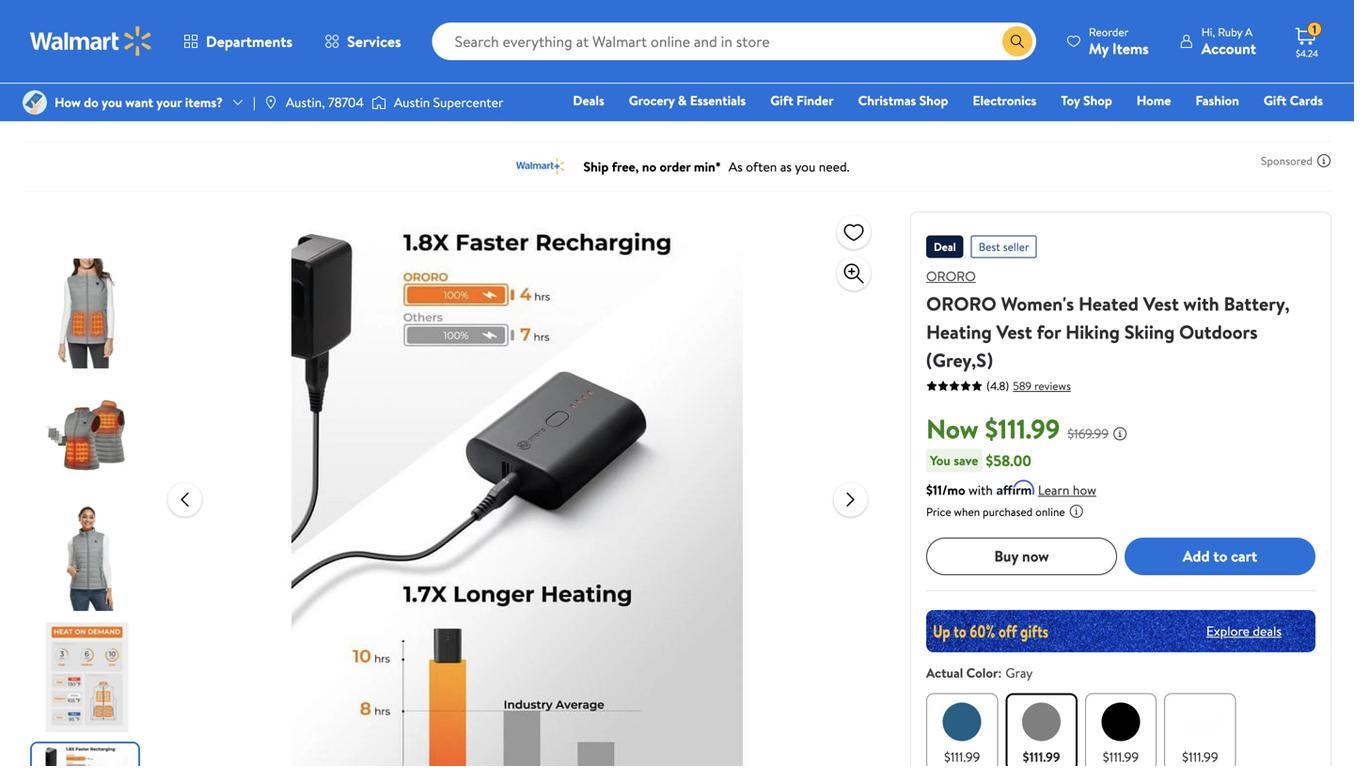 Task type: locate. For each thing, give the bounding box(es) containing it.
/ right "coats"
[[306, 99, 310, 117]]

0 vertical spatial with
[[1183, 291, 1219, 317]]

0 horizontal spatial  image
[[23, 90, 47, 115]]

2 gift from the left
[[1264, 91, 1287, 110]]

austin,
[[286, 93, 325, 111]]

3 / from the left
[[306, 99, 310, 117]]

deals
[[1253, 622, 1282, 640]]

ad disclaimer and feedback image
[[1317, 153, 1332, 168]]

589 reviews link
[[1009, 378, 1071, 394]]

with up when
[[969, 481, 993, 499]]

ororo ororo women's heated vest with battery, heating vest for hiking skiing outdoors (grey,s)
[[926, 267, 1290, 373]]

1 horizontal spatial /
[[200, 99, 205, 117]]

buy now button
[[926, 538, 1117, 575]]

 image
[[23, 90, 47, 115], [263, 95, 278, 110]]

up to sixty percent off deals. shop now. image
[[926, 610, 1316, 652]]

shop right the toy
[[1083, 91, 1112, 110]]

1 horizontal spatial shop
[[1083, 91, 1112, 110]]

account
[[1202, 38, 1256, 59]]

shop for christmas shop
[[919, 91, 948, 110]]

1 womens from the left
[[92, 99, 141, 117]]

outdoors
[[1179, 319, 1258, 345]]

add to cart
[[1183, 546, 1257, 567]]

1 horizontal spatial gift
[[1264, 91, 1287, 110]]

ororo women's heated vest with battery, heating vest for hiking skiing outdoors (grey,s) - image 4 of 12 image
[[32, 623, 142, 733]]

deals
[[573, 91, 604, 110]]

services button
[[309, 19, 417, 64]]

0 horizontal spatial with
[[969, 481, 993, 499]]

2 horizontal spatial /
[[306, 99, 310, 117]]

0 vertical spatial vest
[[1143, 291, 1179, 317]]

$111.99
[[985, 410, 1060, 447], [944, 748, 980, 766], [1023, 748, 1060, 766], [1103, 748, 1139, 766], [1182, 748, 1218, 766]]

ororo down the deal
[[926, 267, 976, 285]]

vests
[[370, 99, 400, 117]]

christmas shop
[[858, 91, 948, 110]]

1 horizontal spatial  image
[[263, 95, 278, 110]]

how
[[1073, 481, 1096, 499]]

save
[[954, 451, 978, 469]]

0 horizontal spatial clothing
[[23, 99, 72, 117]]

0 horizontal spatial gift
[[770, 91, 793, 110]]

ororo link
[[926, 267, 976, 285]]

shop right christmas
[[919, 91, 948, 110]]

you
[[930, 451, 951, 469]]

learn how button
[[1038, 480, 1096, 500]]

cart
[[1231, 546, 1257, 567]]

best
[[979, 239, 1000, 255]]

3 womens from the left
[[318, 99, 367, 117]]

2 shop from the left
[[1083, 91, 1112, 110]]

toy
[[1061, 91, 1080, 110]]

christmas
[[858, 91, 916, 110]]

ororo up 'heating'
[[926, 291, 997, 317]]

(4.8) 589 reviews
[[986, 378, 1071, 394]]

ororo
[[926, 267, 976, 285], [926, 291, 997, 317]]

for
[[1037, 319, 1061, 345]]

add to favorites list, ororo women's heated vest with battery, heating vest for hiking skiing outdoors (grey,s) image
[[843, 221, 865, 244]]

/ right your
[[200, 99, 205, 117]]

items
[[1112, 38, 1149, 59]]

supercenter
[[433, 93, 503, 111]]

womens
[[92, 99, 141, 117], [213, 99, 262, 117], [318, 99, 367, 117]]

(4.8)
[[986, 378, 1009, 394]]

finder
[[797, 91, 834, 110]]

you
[[102, 93, 122, 111]]

vest left for
[[996, 319, 1032, 345]]

gift
[[770, 91, 793, 110], [1264, 91, 1287, 110]]

1 horizontal spatial vest
[[1143, 291, 1179, 317]]

1 horizontal spatial clothing
[[144, 99, 193, 117]]

christmas shop link
[[850, 90, 957, 110]]

best seller
[[979, 239, 1029, 255]]

color
[[966, 664, 998, 682]]

1 horizontal spatial with
[[1183, 291, 1219, 317]]

gift left cards
[[1264, 91, 1287, 110]]

0 vertical spatial ororo
[[926, 267, 976, 285]]

womens clothing link
[[92, 99, 193, 117]]

1 vertical spatial ororo
[[926, 291, 997, 317]]

deal
[[934, 239, 956, 255]]

1 shop from the left
[[919, 91, 948, 110]]

/ left you
[[79, 99, 84, 117]]

with inside ororo ororo women's heated vest with battery, heating vest for hiking skiing outdoors (grey,s)
[[1183, 291, 1219, 317]]

learn more about strikethrough prices image
[[1113, 426, 1128, 441]]

electronics link
[[964, 90, 1045, 110]]

gift inside gift cards registry
[[1264, 91, 1287, 110]]

0 horizontal spatial womens
[[92, 99, 141, 117]]

learn
[[1038, 481, 1070, 499]]

ororo women's heated vest with battery, heating vest for hiking skiing outdoors (grey,s) - image 2 of 12 image
[[32, 380, 142, 490]]

vest
[[1143, 291, 1179, 317], [996, 319, 1032, 345]]

(grey,s)
[[926, 347, 993, 373]]

0 horizontal spatial shop
[[919, 91, 948, 110]]

explore
[[1206, 622, 1250, 640]]

my
[[1089, 38, 1109, 59]]

2 ororo from the top
[[926, 291, 997, 317]]

cards
[[1290, 91, 1323, 110]]

previous media item image
[[173, 489, 196, 511]]

 image
[[371, 93, 386, 112]]

one debit link
[[1170, 117, 1251, 137]]

2 horizontal spatial womens
[[318, 99, 367, 117]]

fashion link
[[1187, 90, 1248, 110]]

sponsored
[[1261, 153, 1313, 169]]

add
[[1183, 546, 1210, 567]]

 image right |
[[263, 95, 278, 110]]

$11/mo with
[[926, 481, 993, 499]]

589
[[1013, 378, 1032, 394]]

grocery & essentials
[[629, 91, 746, 110]]

hi,
[[1202, 24, 1215, 40]]

$111.99 button
[[926, 693, 998, 766], [1006, 693, 1077, 766], [1085, 693, 1157, 766], [1164, 693, 1236, 766]]

do
[[84, 93, 98, 111]]

gift left finder
[[770, 91, 793, 110]]

grocery & essentials link
[[620, 90, 754, 110]]

with up outdoors
[[1183, 291, 1219, 317]]

0 horizontal spatial vest
[[996, 319, 1032, 345]]

 image left how
[[23, 90, 47, 115]]

1 gift from the left
[[770, 91, 793, 110]]

$4.24
[[1296, 47, 1318, 60]]

Search search field
[[432, 23, 1036, 60]]

 image for austin, 78704
[[263, 95, 278, 110]]

gray
[[1006, 664, 1033, 682]]

departments
[[206, 31, 293, 52]]

2 clothing from the left
[[144, 99, 193, 117]]

1 horizontal spatial womens
[[213, 99, 262, 117]]

gift for cards
[[1264, 91, 1287, 110]]

|
[[253, 93, 256, 111]]

/
[[79, 99, 84, 117], [200, 99, 205, 117], [306, 99, 310, 117]]

actual color list
[[922, 690, 1319, 766]]

0 horizontal spatial /
[[79, 99, 84, 117]]

Walmart Site-Wide search field
[[432, 23, 1036, 60]]

vest up skiing
[[1143, 291, 1179, 317]]

gift for finder
[[770, 91, 793, 110]]



Task type: describe. For each thing, give the bounding box(es) containing it.
austin
[[394, 93, 430, 111]]

price
[[926, 504, 951, 520]]

clothing / womens clothing / womens coats / womens vests
[[23, 99, 400, 117]]

items?
[[185, 93, 223, 111]]

$169.99
[[1068, 425, 1109, 443]]

to
[[1213, 546, 1227, 567]]

1 $111.99 button from the left
[[926, 693, 998, 766]]

ororo women's heated vest with battery, heating vest for hiking skiing outdoors (grey,s) - image 5 of 12 image
[[32, 744, 142, 766]]

price when purchased online
[[926, 504, 1065, 520]]

legal information image
[[1069, 504, 1084, 519]]

2 / from the left
[[200, 99, 205, 117]]

actual
[[926, 664, 963, 682]]

how do you want your items?
[[55, 93, 223, 111]]

womens vests link
[[318, 99, 400, 117]]

battery,
[[1224, 291, 1290, 317]]

:
[[998, 664, 1002, 682]]

4 $111.99 button from the left
[[1164, 693, 1236, 766]]

actual color : gray
[[926, 664, 1033, 682]]

toy shop link
[[1053, 90, 1121, 110]]

3 $111.99 button from the left
[[1085, 693, 1157, 766]]

&
[[678, 91, 687, 110]]

$11/mo
[[926, 481, 965, 499]]

hi, ruby a account
[[1202, 24, 1256, 59]]

one debit
[[1179, 118, 1243, 136]]

2 womens from the left
[[213, 99, 262, 117]]

gift cards registry
[[1107, 91, 1323, 136]]

now
[[1022, 546, 1049, 567]]

services
[[347, 31, 401, 52]]

gift finder link
[[762, 90, 842, 110]]

coats
[[265, 99, 298, 117]]

home
[[1137, 91, 1171, 110]]

a
[[1245, 24, 1253, 40]]

explore deals
[[1206, 622, 1282, 640]]

ororo women's heated vest with battery, heating vest for hiking skiing outdoors (grey,s) - image 3 of 12 image
[[32, 501, 142, 611]]

departments button
[[167, 19, 309, 64]]

womens coats link
[[213, 99, 298, 117]]

grocery
[[629, 91, 675, 110]]

registry
[[1107, 118, 1155, 136]]

buy now
[[994, 546, 1049, 567]]

2 $111.99 button from the left
[[1006, 693, 1077, 766]]

1 vertical spatial with
[[969, 481, 993, 499]]

women's
[[1001, 291, 1074, 317]]

essentials
[[690, 91, 746, 110]]

walmart image
[[30, 26, 152, 56]]

one
[[1179, 118, 1207, 136]]

reorder
[[1089, 24, 1129, 40]]

when
[[954, 504, 980, 520]]

seller
[[1003, 239, 1029, 255]]

1
[[1313, 21, 1317, 37]]

$58.00
[[986, 450, 1031, 471]]

deals link
[[565, 90, 613, 110]]

shop for toy shop
[[1083, 91, 1112, 110]]

hiking
[[1066, 319, 1120, 345]]

how
[[55, 93, 81, 111]]

search icon image
[[1010, 34, 1025, 49]]

austin supercenter
[[394, 93, 503, 111]]

clothing link
[[23, 99, 72, 117]]

fashion
[[1196, 91, 1239, 110]]

now
[[926, 410, 979, 447]]

toy shop
[[1061, 91, 1112, 110]]

next media item image
[[839, 489, 862, 511]]

walmart+
[[1267, 118, 1323, 136]]

now $111.99
[[926, 410, 1060, 447]]

add to cart button
[[1125, 538, 1316, 575]]

heated
[[1079, 291, 1139, 317]]

your
[[156, 93, 182, 111]]

1 / from the left
[[79, 99, 84, 117]]

1 vertical spatial vest
[[996, 319, 1032, 345]]

walmart+ link
[[1259, 117, 1332, 137]]

reorder my items
[[1089, 24, 1149, 59]]

learn how
[[1038, 481, 1096, 499]]

ororo women's heated vest with battery, heating vest for hiking skiing outdoors (grey,s) image
[[217, 212, 819, 766]]

1 clothing from the left
[[23, 99, 72, 117]]

austin, 78704
[[286, 93, 364, 111]]

 image for how do you want your items?
[[23, 90, 47, 115]]

affirm image
[[997, 480, 1034, 495]]

78704
[[328, 93, 364, 111]]

zoom image modal image
[[843, 262, 865, 285]]

heating
[[926, 319, 992, 345]]

gift finder
[[770, 91, 834, 110]]

skiing
[[1124, 319, 1175, 345]]

purchased
[[983, 504, 1033, 520]]

ororo women's heated vest with battery, heating vest for hiking skiing outdoors (grey,s) - image 1 of 12 image
[[32, 259, 142, 369]]

online
[[1035, 504, 1065, 520]]

you save $58.00
[[930, 450, 1031, 471]]

debit
[[1210, 118, 1243, 136]]

explore deals link
[[1199, 615, 1289, 648]]

1 ororo from the top
[[926, 267, 976, 285]]



Task type: vqa. For each thing, say whether or not it's contained in the screenshot.
'j jewelkeeper jump into fun joey'z jeexi joyx joystar joyspun jeenmata jordache jungle wave'
no



